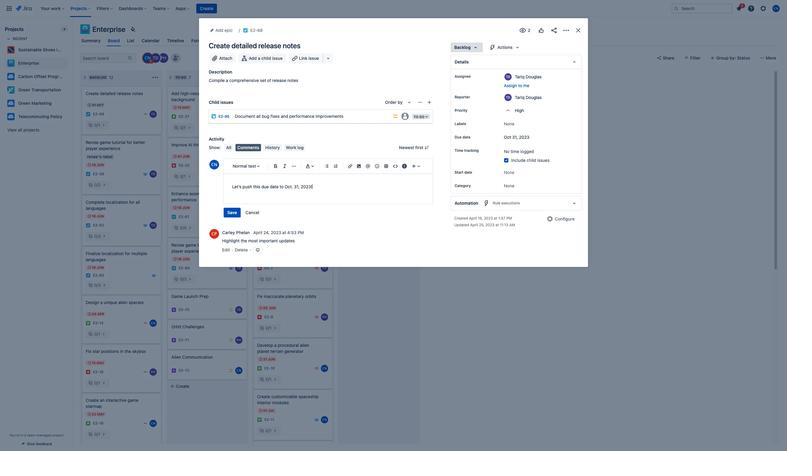 Task type: locate. For each thing, give the bounding box(es) containing it.
05 june 2023 image
[[259, 306, 263, 311], [259, 306, 263, 311]]

tariq douglas image for 70
[[235, 307, 243, 314]]

the inside create detailed release notes dialog
[[241, 239, 247, 244]]

epic
[[225, 28, 233, 33]]

0 horizontal spatial bug image
[[86, 370, 91, 375]]

0 vertical spatial payton hansen image
[[159, 53, 169, 63]]

0 vertical spatial lowest image
[[315, 114, 319, 119]]

1 horizontal spatial task image
[[172, 266, 176, 271]]

green for green marketing
[[18, 101, 30, 106]]

e2- for e2-27 link
[[179, 115, 185, 119]]

pm
[[507, 216, 513, 221], [298, 230, 304, 235]]

1 horizontal spatial performance
[[290, 114, 315, 119]]

bug image for e2-8
[[257, 315, 262, 320]]

most
[[248, 239, 258, 244]]

0 horizontal spatial oct
[[97, 103, 104, 107]]

languages down complete
[[86, 206, 106, 211]]

all inside create detailed release notes dialog
[[257, 114, 261, 119]]

jun for complete localization for all languages
[[97, 214, 104, 218]]

1 vertical spatial bug image
[[257, 315, 262, 320]]

modules
[[272, 401, 289, 406]]

tariq douglas
[[516, 74, 542, 79], [516, 95, 542, 100]]

0 vertical spatial story image
[[257, 367, 262, 371]]

0 vertical spatial april
[[470, 216, 477, 221]]

jun for revise game tutorial for better player experience
[[183, 257, 190, 261]]

31, inside let's push this due date to oct. 31, 2023! text field
[[294, 184, 300, 190]]

1 down e2-18 link
[[98, 432, 100, 438]]

highest image for develop a procedural alien planet terrain generator
[[315, 367, 319, 371]]

1 horizontal spatial tariq douglas image
[[235, 307, 243, 314]]

2 green from the top
[[18, 101, 30, 106]]

1 vertical spatial e2-68 link
[[93, 112, 104, 117]]

0 / 1 down the 'e2-10' link
[[266, 377, 272, 382]]

1 horizontal spatial all
[[136, 200, 140, 205]]

epic image left "e2-72" link
[[172, 369, 176, 374]]

1 vertical spatial lowest image
[[143, 223, 148, 228]]

2 vertical spatial none
[[505, 184, 515, 189]]

1 horizontal spatial game
[[128, 398, 139, 403]]

jun up 62
[[97, 214, 104, 218]]

1 vertical spatial alien
[[300, 343, 310, 348]]

ai for behavior
[[274, 142, 278, 148]]

at
[[494, 216, 498, 221], [496, 223, 499, 228], [283, 230, 286, 235]]

18 jun for improve ai behavior scripts via refactoring
[[263, 157, 276, 161]]

0 horizontal spatial star
[[93, 349, 100, 354]]

1 horizontal spatial improve
[[257, 142, 273, 148]]

alien up generator
[[300, 343, 310, 348]]

create inside create customizable spaceship interior modules
[[257, 395, 270, 400]]

newest first button
[[396, 144, 434, 152]]

0 horizontal spatial lowest image
[[143, 223, 148, 228]]

01 up e2-22
[[178, 155, 182, 159]]

newest
[[400, 145, 415, 150]]

backlog inside dropdown button
[[455, 45, 471, 50]]

alien for procedural
[[300, 343, 310, 348]]

e2- inside "link"
[[265, 315, 271, 320]]

may up e2-18
[[97, 413, 105, 417]]

fix down highlight the most important updates
[[257, 245, 263, 250]]

2 ai from the left
[[274, 142, 278, 148]]

e2-68 link up reports on the top
[[251, 27, 263, 34]]

a left dynamic
[[279, 194, 282, 199]]

18 june 2023 image for finalize localization for multiple languages
[[87, 266, 92, 270]]

0 vertical spatial medium image
[[229, 308, 234, 313]]

e2- inside 'link'
[[93, 172, 99, 177]]

1 vertical spatial star
[[93, 349, 100, 354]]

mention image
[[365, 163, 372, 170]]

add left epic
[[216, 28, 224, 33]]

1 for develop a procedural alien planet terrain generator
[[270, 377, 272, 382]]

alien communication
[[172, 355, 213, 360]]

star inside add high-resolution star field background
[[212, 91, 219, 96]]

performance inside create detailed release notes dialog
[[290, 114, 315, 119]]

2023 right 24,
[[271, 230, 281, 235]]

1 down the e2-14 link
[[98, 332, 100, 337]]

01 for create customizable spaceship interior modules
[[263, 409, 268, 413]]

0 down e2-58 'link'
[[94, 183, 97, 188]]

/ for fix star positions in the skybox
[[97, 381, 98, 386]]

15 down background
[[178, 106, 182, 110]]

date for due date
[[463, 135, 471, 140]]

high image
[[229, 114, 234, 119], [143, 370, 148, 375], [143, 422, 148, 427]]

0 horizontal spatial lowest image
[[143, 172, 148, 177]]

enterprise link
[[5, 57, 66, 69]]

0 vertical spatial issues
[[221, 100, 234, 105]]

15 up "e2-16"
[[92, 361, 96, 365]]

1 horizontal spatial 22
[[185, 164, 190, 168]]

1 horizontal spatial 68
[[258, 28, 263, 33]]

epic image left the e2-70 link
[[172, 308, 176, 313]]

experience up the 60
[[185, 249, 206, 254]]

story image for create customizable spaceship interior modules
[[257, 418, 262, 423]]

pm right the 4:53
[[298, 230, 304, 235]]

improve ai threat response
[[172, 142, 225, 148]]

backlog 12
[[90, 75, 113, 80]]

enterprise up board
[[92, 25, 126, 33]]

20 apr
[[92, 312, 104, 316]]

e2- for e2-71 link
[[179, 338, 185, 343]]

add inside add high-resolution star field background
[[172, 91, 179, 96]]

0 horizontal spatial enterprise
[[18, 61, 39, 66]]

1 vertical spatial 14
[[99, 321, 104, 326]]

the down "phelan"
[[241, 239, 247, 244]]

improve for improve ai behavior scripts via refactoring
[[257, 142, 273, 148]]

/ down e2-7 link
[[269, 277, 270, 282]]

cara nguyen image for add high-resolution star field background
[[235, 113, 243, 120]]

jun right 05
[[269, 306, 276, 310]]

improve inside improve ai behavior scripts via refactoring
[[257, 142, 273, 148]]

oct inside create detailed release notes dialog
[[505, 135, 512, 140]]

/ down the e2-61 link
[[183, 225, 184, 231]]

payton hansen image
[[235, 162, 243, 169], [321, 265, 329, 272], [235, 337, 243, 344]]

profile image of cara nguyen image
[[210, 160, 219, 170]]

details element
[[451, 55, 583, 69]]

tariq douglas image
[[151, 53, 161, 63], [321, 165, 329, 172], [150, 171, 157, 178], [235, 214, 243, 221], [150, 222, 157, 229], [235, 265, 243, 272]]

improve
[[172, 142, 187, 148], [257, 142, 273, 148]]

highest image
[[229, 163, 234, 168], [315, 166, 319, 171], [315, 266, 319, 271], [315, 315, 319, 320], [315, 367, 319, 371]]

0 horizontal spatial revise game tutorial for better player experience
[[86, 140, 145, 151]]

0 vertical spatial revise game tutorial for better player experience
[[86, 140, 145, 151]]

fix for fix black hole gravity effects
[[257, 245, 263, 250]]

e2-68 inside create detailed release notes dialog
[[251, 28, 263, 33]]

a left team-
[[24, 434, 26, 438]]

menu bar inside create detailed release notes dialog
[[223, 144, 307, 152]]

0 / 3 down e2-63 link
[[94, 283, 101, 288]]

1 vertical spatial high image
[[143, 321, 148, 326]]

1 vertical spatial 3
[[184, 277, 187, 282]]

0 horizontal spatial the
[[125, 349, 131, 354]]

e2-11 link
[[265, 418, 275, 423]]

story image down 01 july 2023 icon
[[257, 418, 262, 423]]

0 vertical spatial 15
[[178, 106, 182, 110]]

0 vertical spatial 7
[[189, 75, 191, 80]]

0 / 1 for create an interactive game starmap
[[94, 432, 100, 438]]

14 down apr
[[99, 321, 104, 326]]

0 / 1 down the e2-14 link
[[94, 332, 100, 337]]

jun up 63 at the bottom left of page
[[97, 266, 104, 270]]

localization for complete
[[106, 200, 128, 205]]

0 horizontal spatial add
[[172, 91, 179, 96]]

create an interactive game starmap
[[86, 398, 139, 410]]

a up the terrain
[[275, 343, 277, 348]]

18 for complete localization for all languages
[[92, 214, 96, 218]]

2 horizontal spatial add
[[249, 56, 257, 61]]

none down include
[[505, 170, 515, 175]]

0 horizontal spatial task image
[[86, 112, 91, 117]]

show:
[[209, 145, 221, 150]]

1 vertical spatial create button
[[166, 382, 249, 392]]

0 / 1 for fix inaccurate planetary orbits
[[266, 326, 272, 331]]

oct 31, 2023
[[505, 135, 530, 140]]

18 june 2023 image
[[259, 157, 263, 162], [173, 257, 178, 262], [173, 257, 178, 262], [87, 266, 92, 270]]

fixes
[[271, 114, 280, 119]]

2 vertical spatial april
[[254, 230, 263, 235]]

add inside dropdown button
[[216, 28, 224, 33]]

transportation
[[31, 87, 61, 92]]

20 april 2023 image
[[87, 312, 92, 317]]

68
[[258, 28, 263, 33], [99, 112, 104, 117]]

this
[[254, 184, 261, 190]]

history
[[266, 145, 280, 150]]

2 horizontal spatial game
[[186, 243, 197, 248]]

attach
[[219, 56, 233, 61]]

0 / 3 for revise game tutorial for better player experience
[[180, 277, 187, 282]]

tariq douglas image
[[150, 111, 157, 118], [321, 113, 329, 120], [235, 307, 243, 314]]

0 for develop a procedural alien planet terrain generator
[[266, 377, 269, 382]]

20
[[92, 312, 96, 316]]

1 vertical spatial experience
[[185, 249, 206, 254]]

e2- for e2-8 "link"
[[265, 315, 271, 320]]

task image
[[243, 28, 248, 33], [257, 114, 262, 119], [257, 166, 262, 171], [86, 172, 91, 177], [172, 215, 176, 220], [86, 223, 91, 228], [86, 274, 91, 278]]

issue right the link
[[309, 56, 319, 61]]

tariq up the assign to me
[[516, 74, 525, 79]]

date for start date
[[465, 170, 473, 175]]

1 horizontal spatial ai
[[274, 142, 278, 148]]

1 vertical spatial create detailed release notes
[[86, 91, 143, 96]]

/ down "e2-60" link
[[183, 277, 184, 282]]

a inside implement a dynamic asteroid simulation
[[279, 194, 282, 199]]

7 inside e2-7 link
[[271, 266, 273, 271]]

0 up important
[[266, 228, 269, 233]]

lowest image
[[143, 172, 148, 177], [229, 266, 234, 271], [315, 418, 319, 423]]

design a unique alien species
[[86, 300, 144, 305]]

ai inside improve ai behavior scripts via refactoring
[[274, 142, 278, 148]]

due date pin to top. only you can see pinned fields. image
[[472, 135, 477, 140]]

3 none from the top
[[505, 184, 515, 189]]

log
[[298, 145, 304, 150]]

0 down e2-7 link
[[266, 277, 269, 282]]

localization inside complete localization for all languages
[[106, 200, 128, 205]]

2 none from the top
[[505, 170, 515, 175]]

1 ai from the left
[[189, 142, 192, 148]]

0 vertical spatial revise
[[86, 140, 99, 145]]

due
[[262, 184, 269, 190]]

for inside complete localization for all languages
[[129, 200, 135, 205]]

lowest image for create customizable spaceship interior modules
[[315, 418, 319, 423]]

1 for fix inaccurate planetary orbits
[[270, 326, 272, 331]]

01 june 2023 image
[[173, 154, 178, 159]]

payton hansen image for fix inaccurate planetary orbits
[[321, 314, 329, 321]]

none up executions
[[505, 184, 515, 189]]

player up the e2-60 at the left of the page
[[172, 249, 184, 254]]

priority pin to top. only you can see pinned fields. image
[[469, 108, 474, 113]]

highest image up spaceship
[[315, 367, 319, 371]]

2 languages from the top
[[86, 257, 106, 263]]

e2-22 link
[[179, 163, 190, 168]]

2 vertical spatial payton hansen image
[[150, 369, 157, 376]]

0 / 1 down e2-16 link
[[94, 381, 100, 386]]

0 down e2-8 "link"
[[266, 326, 269, 331]]

1 horizontal spatial lowest image
[[152, 274, 156, 278]]

menu bar containing all
[[223, 144, 307, 152]]

menu bar
[[223, 144, 307, 152]]

lowest image for e2-62
[[143, 223, 148, 228]]

experience up 58
[[99, 146, 120, 151]]

green marketing link
[[5, 97, 66, 110]]

0 vertical spatial child
[[262, 56, 271, 61]]

e2-70 link
[[179, 308, 190, 313]]

0 vertical spatial localization
[[106, 200, 128, 205]]

1 for create customizable spaceship interior modules
[[270, 429, 272, 434]]

task image for e2-54
[[257, 166, 262, 171]]

e2- for e2-58 'link'
[[93, 172, 99, 177]]

0 / 1 down e2-8 "link"
[[266, 326, 272, 331]]

/ for fix inaccurate planetary orbits
[[269, 326, 270, 331]]

highest image for improve ai behavior scripts via refactoring
[[315, 166, 319, 171]]

actions image
[[563, 27, 570, 34]]

create detailed release notes dialog
[[199, 18, 589, 267]]

2 improve from the left
[[257, 142, 273, 148]]

backlog for backlog 12
[[90, 75, 107, 79]]

2 vertical spatial epic image
[[172, 369, 176, 374]]

give feedback
[[27, 442, 52, 447]]

primary element
[[4, 0, 672, 17]]

priority: medium image
[[393, 113, 399, 120]]

1 horizontal spatial revise game tutorial for better player experience
[[172, 243, 231, 254]]

/ for finalize localization for multiple languages
[[97, 283, 98, 288]]

3 down e2-62 link
[[98, 234, 101, 239]]

/ for create detailed release notes
[[97, 123, 98, 128]]

to left oct.
[[280, 184, 284, 190]]

0 vertical spatial none
[[505, 121, 515, 127]]

1 down e2-11 link
[[270, 429, 272, 434]]

in progress 14
[[261, 75, 292, 80]]

refactoring
[[257, 148, 279, 154]]

e2-95 link
[[219, 114, 230, 119]]

the left skybox
[[125, 349, 131, 354]]

languages for complete
[[86, 206, 106, 211]]

0 horizontal spatial 68
[[99, 112, 104, 117]]

Comment - Main content area, start typing to enter text. text field
[[232, 183, 425, 191]]

add a child issue
[[249, 56, 283, 61]]

1 for add high-resolution star field background
[[184, 125, 186, 130]]

oct
[[97, 103, 104, 107], [505, 135, 512, 140]]

e2-10
[[265, 367, 275, 371]]

task image for 0 / 1
[[86, 112, 91, 117]]

0 horizontal spatial 01
[[178, 155, 182, 159]]

backlog inside backlog 12
[[90, 75, 107, 79]]

2 horizontal spatial payton hansen image
[[321, 314, 329, 321]]

include
[[512, 158, 526, 163]]

e2- for e2-63 link
[[93, 274, 99, 278]]

e2-54 link
[[265, 166, 276, 171]]

2 tariq douglas from the top
[[516, 95, 542, 100]]

e2-61
[[179, 215, 189, 219]]

1 vertical spatial bug image
[[86, 370, 91, 375]]

create banner
[[0, 0, 788, 17]]

25 may 2023 image
[[259, 105, 263, 110]]

1 horizontal spatial star
[[212, 91, 219, 96]]

summary
[[82, 38, 101, 43]]

1 improve from the left
[[172, 142, 187, 148]]

0 vertical spatial date
[[463, 135, 471, 140]]

10
[[271, 367, 275, 371]]

1 green from the top
[[18, 87, 30, 92]]

table image
[[383, 163, 390, 170]]

performance inside enhance asset loading performance
[[172, 197, 197, 203]]

1 vertical spatial april
[[471, 223, 479, 228]]

delete button
[[235, 247, 248, 253]]

2 epic image from the top
[[172, 338, 176, 343]]

18 jun up e2-62
[[92, 214, 104, 218]]

high image for create detailed release notes
[[143, 112, 148, 117]]

e2-7
[[265, 266, 273, 271]]

7 right the do
[[189, 75, 191, 80]]

1 vertical spatial languages
[[86, 257, 106, 263]]

0 horizontal spatial backlog
[[90, 75, 107, 79]]

1 epic image from the top
[[172, 308, 176, 313]]

search image
[[675, 6, 680, 11]]

21 june 2023 image
[[259, 357, 263, 362], [259, 357, 263, 362]]

2 story image from the top
[[257, 418, 262, 423]]

april left the 19,
[[470, 216, 477, 221]]

15 may down background
[[178, 106, 190, 110]]

create button up add epic dropdown button
[[196, 3, 217, 13]]

1 horizontal spatial bug image
[[172, 163, 176, 168]]

0 vertical spatial tariq douglas
[[516, 74, 542, 79]]

1 high image from the top
[[143, 112, 148, 117]]

all for document
[[257, 114, 261, 119]]

e2- for the top e2-68 link
[[251, 28, 258, 33]]

bug image
[[172, 163, 176, 168], [86, 370, 91, 375]]

multiple
[[132, 251, 147, 256]]

bug image for improve ai threat response
[[172, 163, 176, 168]]

customizable
[[272, 395, 298, 400]]

payton hansen image for fix star positions in the skybox
[[150, 369, 157, 376]]

2 inside create banner
[[742, 3, 744, 8]]

cara nguyen image for create customizable spaceship interior modules
[[321, 417, 329, 424]]

cara nguyen image
[[235, 113, 243, 120], [321, 365, 329, 373], [235, 368, 243, 375]]

3 epic image from the top
[[172, 369, 176, 374]]

18 down refactoring
[[263, 157, 268, 161]]

actions
[[498, 45, 513, 50]]

high image
[[143, 112, 148, 117], [143, 321, 148, 326]]

2 vertical spatial payton hansen image
[[235, 337, 243, 344]]

lowest image
[[315, 114, 319, 119], [143, 223, 148, 228], [152, 274, 156, 278]]

2 high image from the top
[[143, 321, 148, 326]]

0 vertical spatial star
[[212, 91, 219, 96]]

0 horizontal spatial to
[[280, 184, 284, 190]]

detailed inside dialog
[[232, 41, 257, 50]]

tariq douglas image for 100
[[321, 113, 329, 120]]

loading
[[201, 191, 216, 197]]

link web pages and more image
[[325, 55, 332, 62]]

22 may
[[92, 413, 105, 417]]

2 horizontal spatial lowest image
[[315, 114, 319, 119]]

jun up the 60
[[183, 257, 190, 261]]

1 for fix star positions in the skybox
[[98, 381, 100, 386]]

numbered list ⌘⇧7 image
[[332, 163, 340, 170]]

copy link to issue image
[[262, 28, 267, 33]]

22 down starmap
[[92, 413, 96, 417]]

27 april 2023 image
[[259, 208, 263, 213], [259, 208, 263, 213]]

initiative
[[56, 47, 74, 52]]

offset
[[34, 74, 47, 79]]

languages inside complete localization for all languages
[[86, 206, 106, 211]]

2 horizontal spatial lowest image
[[315, 418, 319, 423]]

issue up in progress 14
[[272, 56, 283, 61]]

2 vertical spatial date
[[270, 184, 279, 190]]

31 october 2023 image
[[87, 103, 92, 108], [87, 103, 92, 108]]

create up starmap
[[86, 398, 99, 403]]

7 down the black
[[271, 266, 273, 271]]

0 horizontal spatial 7
[[189, 75, 191, 80]]

fix up 15 may 2023 image
[[86, 349, 91, 354]]

green transportation
[[18, 87, 61, 92]]

18 up the e2-60 at the left of the page
[[178, 257, 182, 261]]

18 jun for complete localization for all languages
[[92, 214, 104, 218]]

0 vertical spatial bug image
[[257, 266, 262, 271]]

e2- for the e2-14 link
[[93, 321, 99, 326]]

detailed
[[232, 41, 257, 50], [100, 91, 116, 96]]

add inside button
[[249, 56, 257, 61]]

green down carbon
[[18, 87, 30, 92]]

enterprise down sustainable
[[18, 61, 39, 66]]

1 medium image from the top
[[229, 308, 234, 313]]

fix star positions in the skybox
[[86, 349, 146, 354]]

task image up issues
[[243, 28, 248, 33]]

payton hansen image
[[159, 53, 169, 63], [321, 314, 329, 321], [150, 369, 157, 376]]

bug image left e2-8 "link"
[[257, 315, 262, 320]]

task image left e2-62 link
[[86, 223, 91, 228]]

1 for create an interactive game starmap
[[98, 432, 100, 438]]

0 vertical spatial languages
[[86, 206, 106, 211]]

14 right progress
[[287, 75, 292, 80]]

1 horizontal spatial add
[[216, 28, 224, 33]]

calendar link
[[141, 35, 161, 46]]

revise game tutorial for better player experience
[[86, 140, 145, 151], [172, 243, 231, 254]]

/ down e2-63 link
[[97, 283, 98, 288]]

create child image
[[427, 100, 432, 105]]

create customizable spaceship interior modules
[[257, 395, 319, 406]]

cara nguyen image for design a unique alien species
[[150, 320, 157, 327]]

a inside 'develop a procedural alien planet terrain generator'
[[275, 343, 277, 348]]

progress
[[266, 75, 285, 79]]

detailed up 31 oct
[[100, 91, 116, 96]]

0 down 31
[[94, 123, 97, 128]]

star
[[212, 91, 219, 96], [93, 349, 100, 354]]

95
[[225, 114, 230, 119]]

a for child
[[258, 56, 261, 61]]

18 june 2023 image
[[259, 157, 263, 162], [87, 163, 92, 168], [87, 163, 92, 168], [173, 206, 178, 211], [173, 206, 178, 211], [87, 214, 92, 219], [87, 214, 92, 219], [87, 266, 92, 270]]

create detailed release notes
[[209, 41, 301, 50], [86, 91, 143, 96]]

68 up reports on the top
[[258, 28, 263, 33]]

1 vertical spatial task image
[[172, 266, 176, 271]]

e2-8 link
[[265, 315, 273, 320]]

better
[[133, 140, 145, 145], [219, 243, 231, 248]]

medium image for game launch prep
[[229, 308, 234, 313]]

languages inside the finalize localization for multiple languages
[[86, 257, 106, 263]]

0 / 1 for create detailed release notes
[[94, 123, 100, 128]]

task image for e2-63
[[86, 274, 91, 278]]

task image right "text"
[[257, 166, 262, 171]]

/ down e2-18 link
[[97, 432, 98, 438]]

2 medium image from the top
[[229, 338, 234, 343]]

0 vertical spatial all
[[257, 114, 261, 119]]

1 bug image from the top
[[257, 266, 262, 271]]

bug image
[[257, 266, 262, 271], [257, 315, 262, 320]]

22
[[185, 164, 190, 168], [92, 413, 96, 417]]

0 left 4
[[180, 225, 183, 231]]

jira image
[[16, 5, 32, 12], [16, 5, 32, 12]]

story image
[[172, 114, 176, 119], [86, 321, 91, 326], [86, 422, 91, 427]]

a inside button
[[258, 56, 261, 61]]

/ down e2-11 link
[[269, 429, 270, 434]]

green for green transportation
[[18, 87, 30, 92]]

72
[[185, 369, 190, 373]]

0 vertical spatial alien
[[118, 300, 128, 305]]

to left the me
[[519, 83, 523, 88]]

add reaction image
[[255, 248, 260, 253]]

2023!
[[301, 184, 313, 190]]

epic image
[[172, 308, 176, 313], [172, 338, 176, 343], [172, 369, 176, 374]]

highlight the most important updates
[[222, 239, 295, 244]]

story image
[[257, 367, 262, 371], [257, 418, 262, 423]]

68 down 31 oct
[[99, 112, 104, 117]]

improve for improve ai threat response
[[172, 142, 187, 148]]

jun up 61
[[183, 206, 190, 210]]

1 horizontal spatial e2-68 link
[[251, 27, 263, 34]]

1 horizontal spatial oct
[[505, 135, 512, 140]]

0 vertical spatial oct
[[97, 103, 104, 107]]

2 bug image from the top
[[257, 315, 262, 320]]

issue actions image
[[418, 100, 423, 105]]

0 for complete localization for all languages
[[94, 234, 97, 239]]

1 douglas from the top
[[526, 74, 542, 79]]

oct right 31
[[97, 103, 104, 107]]

18 for improve ai behavior scripts via refactoring
[[263, 157, 268, 161]]

0 horizontal spatial child
[[262, 56, 271, 61]]

e2- for the e2-22 link at the top left
[[179, 164, 185, 168]]

jun for improve ai threat response
[[183, 155, 190, 159]]

1 languages from the top
[[86, 206, 106, 211]]

/ down e2-8 "link"
[[269, 326, 270, 331]]

0 / 1 down e2-18 link
[[94, 432, 100, 438]]

story image left the 'e2-10' link
[[257, 367, 262, 371]]

normal text
[[233, 164, 256, 169]]

game
[[100, 140, 111, 145], [186, 243, 197, 248], [128, 398, 139, 403]]

improve up refactoring
[[257, 142, 273, 148]]

0 horizontal spatial issues
[[221, 100, 234, 105]]

challenges
[[183, 325, 204, 330]]

/ down e2-27 link
[[183, 125, 184, 130]]

tariq douglas up the me
[[516, 74, 542, 79]]

0 horizontal spatial improve
[[172, 142, 187, 148]]

31
[[92, 103, 96, 107]]

start date
[[455, 170, 473, 175]]

18 jun
[[263, 157, 276, 161], [92, 163, 104, 167], [178, 206, 190, 210], [92, 214, 104, 218], [178, 257, 190, 261], [92, 266, 104, 270]]

0 down the 'e2-10' link
[[266, 377, 269, 382]]

a left unique
[[101, 300, 103, 305]]

e2- for e2-18 link
[[93, 422, 99, 426]]

highlight
[[222, 239, 240, 244]]

fix for fix star positions in the skybox
[[86, 349, 91, 354]]

1 vertical spatial fix
[[257, 294, 263, 299]]

1 tariq douglas from the top
[[516, 74, 542, 79]]

newest first image
[[425, 145, 430, 150]]

2 vertical spatial at
[[283, 230, 286, 235]]

a down reports link on the left of the page
[[258, 56, 261, 61]]

cara nguyen image
[[143, 53, 153, 63], [321, 216, 329, 223], [150, 320, 157, 327], [321, 417, 329, 424], [150, 420, 157, 428]]

22 may 2023 image
[[87, 413, 92, 417], [87, 413, 92, 417]]

1 vertical spatial oct
[[505, 135, 512, 140]]

epic image left e2-71 link
[[172, 338, 176, 343]]

1 vertical spatial to
[[280, 184, 284, 190]]

comments
[[238, 145, 259, 150]]

1 down 8
[[270, 326, 272, 331]]

1 story image from the top
[[257, 367, 262, 371]]

add up background
[[172, 91, 179, 96]]

14
[[287, 75, 292, 80], [99, 321, 104, 326]]

0 down the e2-22 link at the top left
[[180, 174, 183, 179]]

tariq douglas image for 68
[[150, 111, 157, 118]]

0 for create detailed release notes
[[94, 123, 97, 128]]

medium image
[[229, 308, 234, 313], [229, 338, 234, 343]]

1 horizontal spatial in
[[120, 349, 124, 354]]

e2-
[[251, 28, 258, 33], [93, 112, 99, 117], [219, 114, 225, 119], [179, 115, 185, 119], [265, 115, 271, 119], [179, 164, 185, 168], [265, 166, 271, 171], [93, 172, 99, 177], [179, 215, 185, 219], [93, 223, 99, 228], [179, 266, 185, 271], [265, 266, 271, 271], [93, 274, 99, 278], [179, 308, 185, 313], [265, 315, 271, 320], [93, 321, 99, 326], [179, 338, 185, 343], [265, 367, 271, 371], [179, 369, 185, 373], [93, 370, 99, 375], [265, 418, 271, 423], [93, 422, 99, 426]]

e2-68 link down 31 oct
[[93, 112, 104, 117]]

0 horizontal spatial tariq douglas image
[[150, 111, 157, 118]]

1 vertical spatial add
[[249, 56, 257, 61]]

2023
[[520, 135, 530, 140], [484, 216, 493, 221], [486, 223, 495, 228], [271, 230, 281, 235]]

0 / 1 down e2-11 link
[[266, 429, 272, 434]]

child down logged
[[527, 158, 537, 163]]

task image
[[86, 112, 91, 117], [172, 266, 176, 271]]

15 may 2023 image
[[173, 105, 178, 110], [173, 105, 178, 110], [87, 361, 92, 366]]

localization inside the finalize localization for multiple languages
[[102, 251, 124, 256]]

jun up e2-22
[[183, 155, 190, 159]]

15 may
[[178, 106, 190, 110], [92, 361, 104, 365]]

languages down the finalize
[[86, 257, 106, 263]]

policy
[[50, 114, 62, 119]]

18 for enhance asset loading performance
[[178, 206, 182, 210]]

enhance asset loading performance
[[172, 191, 216, 203]]

1 vertical spatial payton hansen image
[[321, 314, 329, 321]]

due
[[455, 135, 462, 140]]

emoji image
[[374, 163, 381, 170]]

0 / 1 for design a unique alien species
[[94, 332, 100, 337]]

create button inside primary element
[[196, 3, 217, 13]]

Search board text field
[[81, 54, 127, 62]]

tab list
[[77, 35, 784, 46]]

1 vertical spatial revise
[[172, 243, 184, 248]]

high
[[516, 108, 525, 113]]

jun for finalize localization for multiple languages
[[97, 266, 104, 270]]

child inside button
[[262, 56, 271, 61]]

alien inside 'develop a procedural alien planet terrain generator'
[[300, 343, 310, 348]]

/ up important
[[269, 228, 270, 233]]

1 horizontal spatial better
[[219, 243, 231, 248]]

a for dynamic
[[279, 194, 282, 199]]



Task type: vqa. For each thing, say whether or not it's contained in the screenshot.


Task type: describe. For each thing, give the bounding box(es) containing it.
1 vertical spatial 68
[[99, 112, 104, 117]]

vote options: no one has voted for this issue yet. image
[[538, 27, 546, 34]]

terrain
[[271, 349, 284, 354]]

high image for add high-resolution star field background
[[229, 114, 234, 119]]

18 up e2-58
[[92, 163, 96, 167]]

e2-22
[[179, 164, 190, 168]]

add high-resolution star field background
[[172, 91, 229, 102]]

jun for improve ai behavior scripts via refactoring
[[268, 157, 276, 161]]

work log button
[[284, 144, 306, 152]]

/ for revise game tutorial for better player experience
[[183, 277, 184, 282]]

sustainable shoes initiative
[[18, 47, 74, 52]]

design
[[86, 300, 99, 305]]

all
[[226, 145, 232, 150]]

e2- for e2-11 link
[[265, 418, 271, 423]]

more formatting image
[[290, 163, 298, 170]]

reporter
[[455, 95, 471, 99]]

high image for fix star positions in the skybox
[[143, 370, 148, 375]]

medium image
[[229, 369, 234, 374]]

0 horizontal spatial pm
[[298, 230, 304, 235]]

0 / 1 down e2-7 link
[[266, 277, 272, 282]]

70
[[185, 308, 190, 313]]

epic image for game launch prep
[[172, 308, 176, 313]]

set
[[260, 78, 266, 83]]

response
[[206, 142, 225, 148]]

unique
[[104, 300, 117, 305]]

0 / 4
[[180, 225, 187, 231]]

compile
[[209, 78, 225, 83]]

telecommuting policy
[[18, 114, 62, 119]]

jun for fix inaccurate planetary orbits
[[269, 306, 276, 310]]

2 tariq from the top
[[516, 95, 525, 100]]

0 vertical spatial enterprise
[[92, 25, 126, 33]]

15 may 2023 image
[[87, 361, 92, 366]]

rule
[[493, 201, 501, 206]]

15 for star
[[92, 361, 96, 365]]

let's push this due date to oct. 31, 2023!
[[232, 184, 313, 190]]

1 vertical spatial in
[[21, 434, 23, 438]]

of
[[267, 78, 271, 83]]

18 jun for finalize localization for multiple languages
[[92, 266, 104, 270]]

0 vertical spatial release
[[259, 41, 282, 50]]

e2-68 for the top e2-68 link
[[251, 28, 263, 33]]

category
[[455, 184, 471, 188]]

create down "e2-72" link
[[176, 384, 190, 389]]

collapse recent projects image
[[5, 35, 12, 43]]

18 for finalize localization for multiple languages
[[92, 266, 96, 270]]

task image for 0 / 3
[[172, 266, 176, 271]]

interior
[[257, 401, 271, 406]]

medium image for orbit challenges
[[229, 338, 234, 343]]

tariq douglas image for improve ai behavior scripts via refactoring
[[321, 165, 329, 172]]

1 horizontal spatial 31,
[[513, 135, 519, 140]]

18 jun up e2-58
[[92, 163, 104, 167]]

telecommuting
[[18, 114, 49, 119]]

0 vertical spatial in
[[120, 349, 124, 354]]

child
[[209, 100, 220, 105]]

1 vertical spatial at
[[496, 223, 499, 228]]

25
[[263, 106, 268, 110]]

1 vertical spatial better
[[219, 243, 231, 248]]

create inside dialog
[[209, 41, 230, 50]]

e2- for "e2-72" link
[[179, 369, 185, 373]]

jun for enhance asset loading performance
[[183, 206, 190, 210]]

e2-14 link
[[93, 321, 104, 326]]

document all bug fixes and performance improvements link
[[233, 110, 390, 123]]

1 horizontal spatial child
[[527, 158, 537, 163]]

e2-7 link
[[265, 266, 273, 271]]

18 down "22 may" on the bottom of page
[[99, 422, 104, 426]]

story image for add high-resolution star field background
[[172, 114, 176, 119]]

01 july 2023 image
[[259, 409, 263, 414]]

epic image for alien communication
[[172, 369, 176, 374]]

tariq douglas image for enhance asset loading performance
[[235, 214, 243, 221]]

backlog button
[[451, 43, 483, 52]]

lowest image for revise game tutorial for better player experience
[[229, 266, 234, 271]]

0 vertical spatial game
[[100, 140, 111, 145]]

0 horizontal spatial 2
[[98, 183, 101, 188]]

1 vertical spatial game
[[186, 243, 197, 248]]

0 vertical spatial tutorial
[[112, 140, 126, 145]]

0 vertical spatial lowest image
[[143, 172, 148, 177]]

1 vertical spatial notes
[[288, 78, 299, 83]]

16
[[99, 370, 104, 375]]

0 vertical spatial payton hansen image
[[235, 162, 243, 169]]

01 june 2023 image
[[173, 154, 178, 159]]

e2- for the leftmost e2-68 link
[[93, 112, 99, 117]]

procedural
[[278, 343, 299, 348]]

3 for complete localization for all languages
[[98, 234, 101, 239]]

fix inaccurate planetary orbits
[[257, 294, 317, 299]]

1 horizontal spatial revise
[[172, 243, 184, 248]]

create detailed release notes inside dialog
[[209, 41, 301, 50]]

20 april 2023 image
[[87, 312, 92, 317]]

species
[[129, 300, 144, 305]]

e2- for the e2-100 link
[[265, 115, 271, 119]]

27
[[185, 115, 190, 119]]

e2-16 link
[[93, 370, 104, 375]]

0 vertical spatial notes
[[283, 41, 301, 50]]

shoes
[[43, 47, 55, 52]]

carbon offset program
[[18, 74, 65, 79]]

cancel button
[[242, 208, 263, 218]]

issues
[[231, 38, 244, 43]]

a for unique
[[101, 300, 103, 305]]

e2-14
[[93, 321, 104, 326]]

close image
[[575, 27, 583, 34]]

automation
[[455, 201, 479, 206]]

jun up 58
[[97, 163, 104, 167]]

projects
[[23, 127, 39, 133]]

3 for finalize localization for multiple languages
[[98, 283, 101, 288]]

bullet list ⌘⇧8 image
[[323, 163, 331, 170]]

info panel image
[[401, 163, 409, 170]]

high-
[[181, 91, 191, 96]]

link issue button
[[289, 54, 324, 63]]

list
[[127, 38, 135, 43]]

link
[[299, 56, 308, 61]]

pm inside created april 19, 2023 at 1:57 pm updated april 25, 2023 at 11:13 am
[[507, 216, 513, 221]]

18 jun for enhance asset loading performance
[[178, 206, 190, 210]]

0 for fix star positions in the skybox
[[94, 381, 97, 386]]

Search field
[[672, 3, 733, 13]]

/ for add high-resolution star field background
[[183, 125, 184, 130]]

e2-68 for the leftmost e2-68 link
[[93, 112, 104, 117]]

15 may for high-
[[178, 106, 190, 110]]

e2-8
[[265, 315, 273, 320]]

highest image up orbits
[[315, 266, 319, 271]]

0 horizontal spatial e2-68 link
[[93, 112, 104, 117]]

e2-18 link
[[93, 422, 104, 427]]

01 july 2023 image
[[259, 409, 263, 414]]

2023 right '25,'
[[486, 223, 495, 228]]

create inside create an interactive game starmap
[[86, 398, 99, 403]]

0 for design a unique alien species
[[94, 332, 97, 337]]

me
[[524, 83, 530, 88]]

newest first
[[400, 145, 424, 150]]

0 for finalize localization for multiple languages
[[94, 283, 97, 288]]

forms link
[[190, 35, 205, 46]]

68 inside create detailed release notes dialog
[[258, 28, 263, 33]]

2023 right the 19,
[[484, 216, 493, 221]]

/ for develop a procedural alien planet terrain generator
[[269, 377, 270, 382]]

e2-62 link
[[93, 223, 104, 228]]

2 issue from the left
[[309, 56, 319, 61]]

task image for e2-58
[[86, 172, 91, 177]]

marketing
[[31, 101, 52, 106]]

attach button
[[209, 54, 236, 63]]

italic ⌘i image
[[281, 163, 289, 170]]

enterprise inside enterprise 'link'
[[18, 61, 39, 66]]

e2-18
[[93, 422, 104, 426]]

0 vertical spatial 22
[[185, 164, 190, 168]]

story image for design a unique alien species
[[86, 321, 91, 326]]

by
[[398, 100, 403, 105]]

1 tariq from the top
[[516, 74, 525, 79]]

a for comprehensive
[[226, 78, 228, 83]]

timeline
[[167, 38, 184, 43]]

0 for fix inaccurate planetary orbits
[[266, 326, 269, 331]]

e2-60 link
[[179, 266, 190, 271]]

ai for threat
[[189, 142, 192, 148]]

labels pin to top. only you can see pinned fields. image
[[468, 122, 473, 127]]

task image for e2-61
[[172, 215, 176, 220]]

planetary
[[286, 294, 304, 299]]

/ for implement a dynamic asteroid simulation
[[269, 228, 270, 233]]

issue type: sub-task image
[[211, 114, 216, 119]]

1 none from the top
[[505, 121, 515, 127]]

create inside primary element
[[200, 6, 214, 11]]

date inside text field
[[270, 184, 279, 190]]

first
[[416, 145, 424, 150]]

0 for improve ai threat response
[[180, 174, 183, 179]]

e2-27 link
[[179, 114, 190, 119]]

e2- for the 'e2-10' link
[[265, 367, 271, 371]]

code snippet image
[[392, 163, 400, 170]]

history button
[[264, 144, 282, 152]]

low image
[[229, 215, 234, 220]]

phelan
[[236, 230, 250, 235]]

payton hansen image for fix black hole gravity effects
[[321, 265, 329, 272]]

0 horizontal spatial better
[[133, 140, 145, 145]]

0 horizontal spatial create detailed release notes
[[86, 91, 143, 96]]

2 vertical spatial release
[[117, 91, 131, 96]]

bold ⌘b image
[[272, 163, 279, 170]]

1 horizontal spatial experience
[[185, 249, 206, 254]]

0 for create customizable spaceship interior modules
[[266, 429, 269, 434]]

to inside button
[[519, 83, 523, 88]]

edit button
[[222, 247, 230, 253]]

4
[[184, 225, 187, 231]]

link image
[[347, 163, 354, 170]]

0 vertical spatial at
[[494, 216, 498, 221]]

01 for improve ai threat response
[[178, 155, 182, 159]]

may right 25
[[269, 106, 276, 110]]

1 vertical spatial release
[[273, 78, 287, 83]]

none for start date
[[505, 170, 515, 175]]

31 oct
[[92, 103, 104, 107]]

0 for create an interactive game starmap
[[94, 432, 97, 438]]

share image
[[551, 27, 558, 34]]

0 for add high-resolution star field background
[[180, 125, 183, 130]]

e2-100
[[265, 115, 278, 119]]

21
[[263, 358, 267, 362]]

18 for revise game tutorial for better player experience
[[178, 257, 182, 261]]

18 june 2023 image for revise game tutorial for better player experience
[[173, 257, 178, 262]]

you're in a team-managed project
[[9, 434, 64, 438]]

19,
[[478, 216, 483, 221]]

/ down e2-58 'link'
[[97, 183, 98, 188]]

work
[[286, 145, 297, 150]]

0 / 1 for create customizable spaceship interior modules
[[266, 429, 272, 434]]

e2-54
[[265, 166, 276, 171]]

1 horizontal spatial issues
[[538, 158, 550, 163]]

1 vertical spatial revise game tutorial for better player experience
[[172, 243, 231, 254]]

program
[[48, 74, 65, 79]]

2023 up logged
[[520, 135, 530, 140]]

details
[[455, 59, 469, 65]]

e2-72 link
[[179, 369, 190, 374]]

e2-63
[[93, 274, 104, 278]]

0 vertical spatial player
[[86, 146, 98, 151]]

summary link
[[80, 35, 102, 46]]

0 vertical spatial e2-68 link
[[251, 27, 263, 34]]

orbit
[[172, 325, 181, 330]]

carley
[[222, 230, 235, 235]]

e2- for e2-54 link
[[265, 166, 271, 171]]

add people image
[[172, 54, 180, 62]]

languages for finalize
[[86, 257, 106, 263]]

pages
[[212, 38, 224, 43]]

0 / 1 for add high-resolution star field background
[[180, 125, 186, 130]]

add a child issue button
[[239, 54, 287, 63]]

0 / 3 for complete localization for all languages
[[94, 234, 101, 239]]

1 down e2-7 link
[[270, 277, 272, 282]]

link issue
[[299, 56, 319, 61]]

and
[[281, 114, 288, 119]]

1 vertical spatial 22
[[92, 413, 96, 417]]

carbon
[[18, 74, 33, 79]]

for inside the finalize localization for multiple languages
[[125, 251, 130, 256]]

highest image for fix inaccurate planetary orbits
[[315, 315, 319, 320]]

telecommuting policy link
[[5, 111, 66, 123]]

e2- for "e2-60" link
[[179, 266, 185, 271]]

tab list containing board
[[77, 35, 784, 46]]

/ for complete localization for all languages
[[97, 234, 98, 239]]

2 vertical spatial lowest image
[[152, 274, 156, 278]]

add image, video, or file image
[[356, 163, 363, 170]]

game inside create an interactive game starmap
[[128, 398, 139, 403]]

improve ai behavior scripts via refactoring
[[257, 142, 318, 154]]

2 douglas from the top
[[526, 95, 542, 100]]

0 horizontal spatial detailed
[[100, 91, 116, 96]]

2 vertical spatial notes
[[132, 91, 143, 96]]

tariq douglas image for revise game tutorial for better player experience
[[235, 265, 243, 272]]

time
[[511, 149, 520, 154]]

18 june 2023 image for improve ai behavior scripts via refactoring
[[259, 157, 263, 162]]

fix for fix inaccurate planetary orbits
[[257, 294, 263, 299]]

epic image for orbit challenges
[[172, 338, 176, 343]]

1 vertical spatial tutorial
[[198, 243, 211, 248]]

reports
[[251, 38, 267, 43]]

may for add high-resolution star field background
[[183, 106, 190, 110]]

e2- for e2-16 link
[[93, 370, 99, 375]]

1 issue from the left
[[272, 56, 283, 61]]

alien for unique
[[118, 300, 128, 305]]

high image for create an interactive game starmap
[[143, 422, 148, 427]]

/ for improve ai threat response
[[183, 174, 184, 179]]

task image for e2-62
[[86, 223, 91, 228]]

spaceship
[[299, 395, 319, 400]]

implement a dynamic asteroid simulation
[[257, 194, 316, 205]]

0 horizontal spatial experience
[[99, 146, 120, 151]]

0 vertical spatial 14
[[287, 75, 292, 80]]

high image for design a unique alien species
[[143, 321, 148, 326]]

create up 31
[[86, 91, 99, 96]]

all inside complete localization for all languages
[[136, 200, 140, 205]]

25 may 2023 image
[[259, 105, 263, 110]]

bug image for e2-7
[[257, 266, 262, 271]]

assign to me
[[505, 83, 530, 88]]

to inside text field
[[280, 184, 284, 190]]

implement
[[257, 194, 278, 199]]

1 vertical spatial player
[[172, 249, 184, 254]]

e2- for the e2-70 link
[[179, 308, 185, 313]]

automation element
[[451, 196, 583, 211]]

lowest image for e2-100
[[315, 114, 319, 119]]



